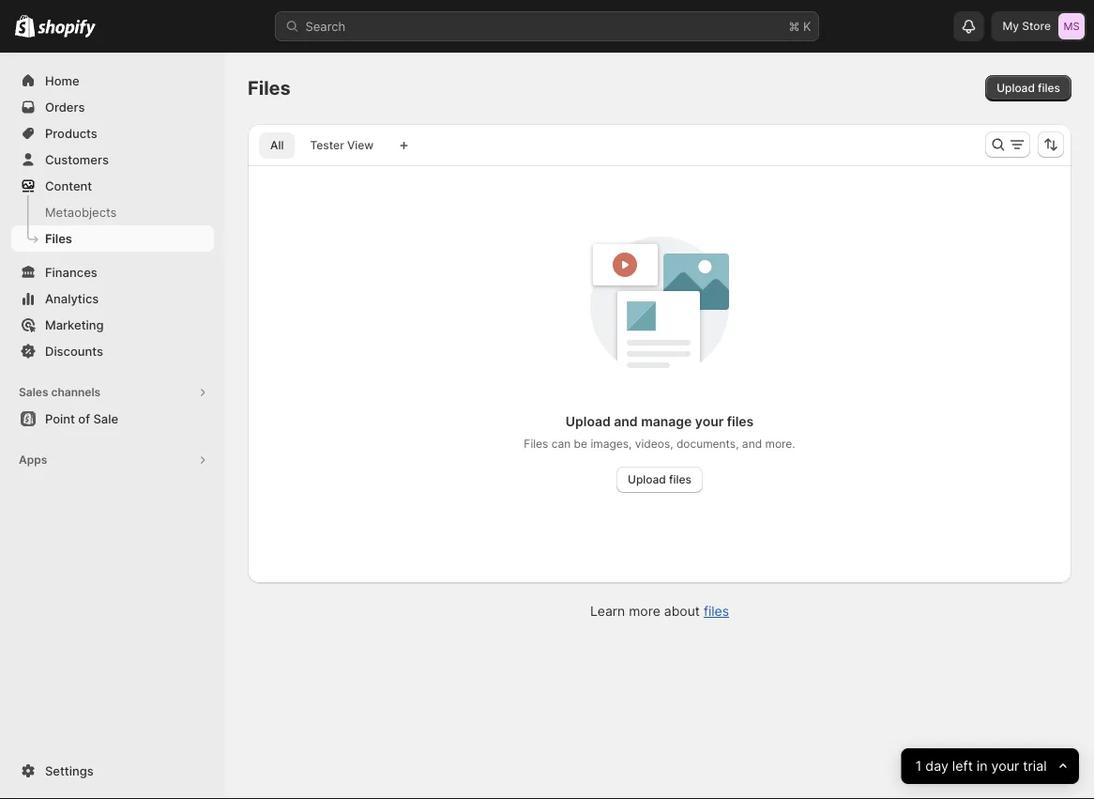 Task type: describe. For each thing, give the bounding box(es) containing it.
your inside dropdown button
[[992, 758, 1020, 774]]

upload files for topmost upload files button
[[997, 81, 1061, 95]]

point of sale
[[45, 411, 118, 426]]

upload and manage your files
[[566, 414, 754, 430]]

finances link
[[11, 259, 214, 285]]

home
[[45, 73, 79, 88]]

apps button
[[11, 447, 214, 473]]

in
[[978, 758, 989, 774]]

tab list containing all
[[255, 131, 389, 159]]

analytics link
[[11, 285, 214, 312]]

point
[[45, 411, 75, 426]]

sales channels
[[19, 385, 101, 399]]

all button
[[259, 132, 295, 159]]

trial
[[1024, 758, 1048, 774]]

content
[[45, 178, 92, 193]]

home link
[[11, 68, 214, 94]]

search
[[306, 19, 346, 33]]

0 vertical spatial and
[[614, 414, 638, 430]]

learn
[[591, 603, 626, 619]]

1
[[916, 758, 923, 774]]

sales
[[19, 385, 48, 399]]

⌘
[[789, 19, 800, 33]]

files link
[[11, 225, 214, 252]]

products
[[45, 126, 97, 140]]

files down files can be images, videos, documents, and more.
[[670, 473, 692, 486]]

files right about
[[704, 603, 730, 619]]

documents,
[[677, 437, 739, 451]]

day
[[926, 758, 949, 774]]

1 day left in your trial
[[916, 758, 1048, 774]]

customers link
[[11, 146, 214, 173]]

products link
[[11, 120, 214, 146]]

files down store
[[1039, 81, 1061, 95]]

point of sale link
[[11, 406, 214, 432]]

1 vertical spatial files
[[45, 231, 72, 246]]

content link
[[11, 173, 214, 199]]

tester view link
[[299, 132, 385, 159]]

more
[[629, 603, 661, 619]]

discounts
[[45, 344, 103, 358]]

finances
[[45, 265, 97, 279]]

left
[[953, 758, 974, 774]]

analytics
[[45, 291, 99, 306]]

settings link
[[11, 758, 214, 784]]

settings
[[45, 763, 94, 778]]

1 day left in your trial button
[[902, 748, 1080, 784]]

sales channels button
[[11, 379, 214, 406]]

point of sale button
[[0, 406, 225, 432]]

of
[[78, 411, 90, 426]]

k
[[804, 19, 812, 33]]

learn more about files
[[591, 603, 730, 619]]

2 vertical spatial files
[[524, 437, 549, 451]]

1 vertical spatial upload files button
[[617, 467, 703, 493]]



Task type: locate. For each thing, give the bounding box(es) containing it.
upload files for bottommost upload files button
[[628, 473, 692, 486]]

customers
[[45, 152, 109, 167]]

images,
[[591, 437, 632, 451]]

your up the documents,
[[696, 414, 724, 430]]

shopify image
[[15, 15, 35, 37], [38, 19, 96, 38]]

marketing
[[45, 317, 104, 332]]

more.
[[766, 437, 796, 451]]

0 horizontal spatial your
[[696, 414, 724, 430]]

manage
[[641, 414, 692, 430]]

0 horizontal spatial files
[[45, 231, 72, 246]]

your right in
[[992, 758, 1020, 774]]

and left more. at the bottom right of page
[[743, 437, 763, 451]]

0 vertical spatial files
[[248, 77, 291, 100]]

your
[[696, 414, 724, 430], [992, 758, 1020, 774]]

1 vertical spatial upload
[[566, 414, 611, 430]]

tester view
[[310, 139, 374, 152]]

files left can
[[524, 437, 549, 451]]

marketing link
[[11, 312, 214, 338]]

view
[[347, 139, 374, 152]]

0 vertical spatial upload files button
[[986, 75, 1072, 101]]

all
[[270, 139, 284, 152]]

upload down my on the right top
[[997, 81, 1036, 95]]

2 vertical spatial upload
[[628, 473, 667, 486]]

files up the documents,
[[727, 414, 754, 430]]

sale
[[93, 411, 118, 426]]

⌘ k
[[789, 19, 812, 33]]

upload files button down files can be images, videos, documents, and more.
[[617, 467, 703, 493]]

files up all
[[248, 77, 291, 100]]

upload files button
[[986, 75, 1072, 101], [617, 467, 703, 493]]

apps
[[19, 453, 47, 467]]

orders
[[45, 100, 85, 114]]

1 vertical spatial your
[[992, 758, 1020, 774]]

1 horizontal spatial upload
[[628, 473, 667, 486]]

0 horizontal spatial upload
[[566, 414, 611, 430]]

be
[[574, 437, 588, 451]]

files down metaobjects
[[45, 231, 72, 246]]

1 horizontal spatial upload files
[[997, 81, 1061, 95]]

1 horizontal spatial files
[[248, 77, 291, 100]]

files link
[[704, 603, 730, 619]]

can
[[552, 437, 571, 451]]

2 horizontal spatial files
[[524, 437, 549, 451]]

upload files
[[997, 81, 1061, 95], [628, 473, 692, 486]]

upload files down files can be images, videos, documents, and more.
[[628, 473, 692, 486]]

1 horizontal spatial shopify image
[[38, 19, 96, 38]]

0 horizontal spatial and
[[614, 414, 638, 430]]

1 horizontal spatial upload files button
[[986, 75, 1072, 101]]

upload files down my store
[[997, 81, 1061, 95]]

0 vertical spatial upload files
[[997, 81, 1061, 95]]

store
[[1023, 19, 1052, 33]]

my
[[1003, 19, 1020, 33]]

1 horizontal spatial and
[[743, 437, 763, 451]]

orders link
[[11, 94, 214, 120]]

2 horizontal spatial upload
[[997, 81, 1036, 95]]

upload files button down my store
[[986, 75, 1072, 101]]

upload
[[997, 81, 1036, 95], [566, 414, 611, 430], [628, 473, 667, 486]]

upload up the be
[[566, 414, 611, 430]]

and up the images,
[[614, 414, 638, 430]]

and
[[614, 414, 638, 430], [743, 437, 763, 451]]

videos,
[[635, 437, 674, 451]]

upload down videos,
[[628, 473, 667, 486]]

1 vertical spatial upload files
[[628, 473, 692, 486]]

1 vertical spatial and
[[743, 437, 763, 451]]

tester
[[310, 139, 344, 152]]

channels
[[51, 385, 101, 399]]

my store image
[[1059, 13, 1086, 39]]

0 horizontal spatial shopify image
[[15, 15, 35, 37]]

files can be images, videos, documents, and more.
[[524, 437, 796, 451]]

files
[[1039, 81, 1061, 95], [727, 414, 754, 430], [670, 473, 692, 486], [704, 603, 730, 619]]

files
[[248, 77, 291, 100], [45, 231, 72, 246], [524, 437, 549, 451]]

metaobjects link
[[11, 199, 214, 225]]

about
[[665, 603, 700, 619]]

0 vertical spatial upload
[[997, 81, 1036, 95]]

metaobjects
[[45, 205, 117, 219]]

0 horizontal spatial upload files button
[[617, 467, 703, 493]]

0 horizontal spatial upload files
[[628, 473, 692, 486]]

tab list
[[255, 131, 389, 159]]

1 horizontal spatial your
[[992, 758, 1020, 774]]

discounts link
[[11, 338, 214, 364]]

my store
[[1003, 19, 1052, 33]]

0 vertical spatial your
[[696, 414, 724, 430]]



Task type: vqa. For each thing, say whether or not it's contained in the screenshot.
Enter time Text Box
no



